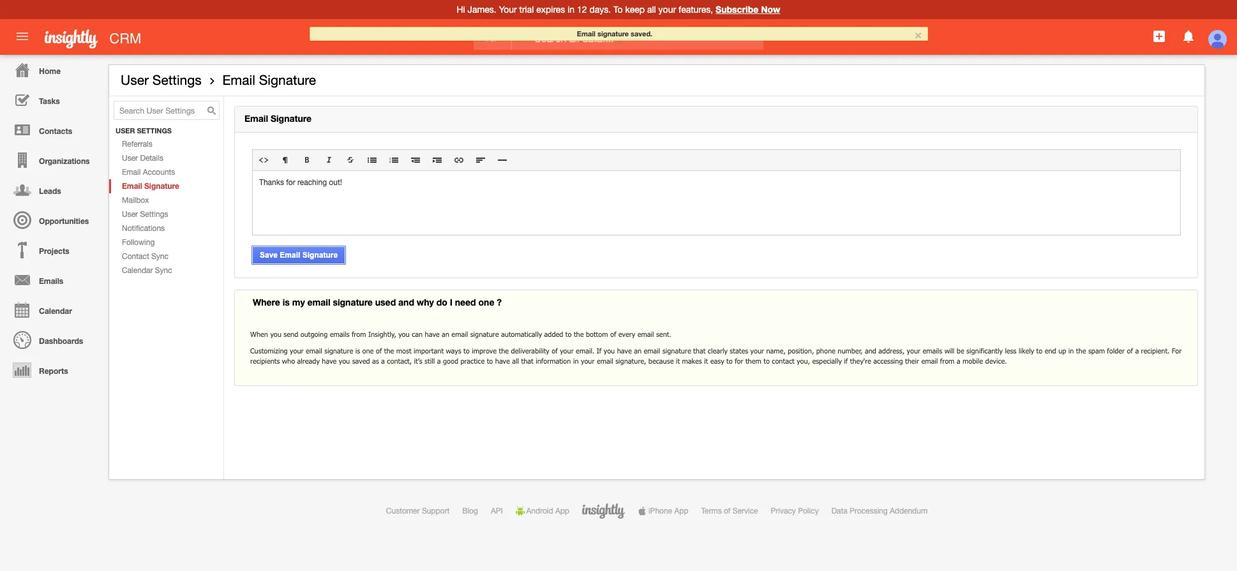 Task type: locate. For each thing, give the bounding box(es) containing it.
sync down contact sync "link"
[[155, 266, 172, 275]]

is
[[283, 297, 290, 308], [355, 347, 360, 355]]

calendar up dashboards link
[[39, 306, 72, 316]]

navigation containing home
[[0, 55, 102, 385]]

it left makes
[[676, 357, 680, 365]]

for right thanks
[[286, 178, 295, 187]]

have up signature,
[[617, 347, 632, 355]]

an up ways on the left
[[442, 330, 449, 338]]

user down crm
[[121, 72, 149, 87]]

0 horizontal spatial it
[[676, 357, 680, 365]]

0 vertical spatial email signature
[[222, 72, 316, 87]]

because
[[649, 357, 674, 365]]

contact
[[122, 252, 149, 261]]

2 vertical spatial user
[[122, 210, 138, 219]]

calendar sync link
[[109, 264, 223, 278]]

× button
[[915, 26, 922, 41]]

1 vertical spatial emails
[[923, 347, 942, 355]]

save email signature button
[[252, 246, 346, 265]]

you right if
[[604, 347, 615, 355]]

home
[[39, 66, 61, 76]]

1 horizontal spatial from
[[940, 357, 955, 365]]

user down referrals
[[122, 154, 138, 163]]

sync
[[151, 252, 168, 261], [155, 266, 172, 275]]

is left my
[[283, 297, 290, 308]]

user
[[116, 126, 135, 135]]

2 app from the left
[[674, 507, 688, 516]]

customer
[[386, 507, 420, 516]]

have right can
[[425, 330, 440, 338]]

1 vertical spatial is
[[355, 347, 360, 355]]

user settings link
[[121, 72, 202, 87], [109, 208, 223, 222]]

organizations
[[39, 156, 90, 166]]

app right android
[[555, 507, 569, 516]]

app for android app
[[555, 507, 569, 516]]

user settings link up notifications
[[109, 208, 223, 222]]

for inside customizing your email signature is one of the most important ways to improve the deliverability of your email. if you have an email signature that clearly states your name, position, phone number, and address, your emails will be significantly less likely to end up in the spam folder of a recipient. for recipients who already have you saved as a contact, it's still a good practice to have all that information in your email signature, because it makes it easy to for them to contact you, especially if they're accessing their email from a mobile device.
[[735, 357, 743, 365]]

1 horizontal spatial emails
[[923, 347, 942, 355]]

a right still
[[437, 357, 441, 365]]

contact,
[[387, 357, 412, 365]]

notifications link
[[109, 222, 223, 236]]

×
[[915, 26, 922, 41]]

1 vertical spatial settings
[[140, 210, 168, 219]]

their
[[905, 357, 919, 365]]

already
[[297, 357, 320, 365]]

your up information
[[560, 347, 574, 355]]

the left spam
[[1076, 347, 1086, 355]]

it's
[[414, 357, 422, 365]]

navigation
[[0, 55, 102, 385]]

from down will
[[940, 357, 955, 365]]

0 vertical spatial calendar
[[122, 266, 153, 275]]

iphone app
[[649, 507, 688, 516]]

to left end
[[1037, 347, 1043, 355]]

an up signature,
[[634, 347, 642, 355]]

0 vertical spatial all
[[647, 4, 656, 15]]

user down mailbox
[[122, 210, 138, 219]]

from inside customizing your email signature is one of the most important ways to improve the deliverability of your email. if you have an email signature that clearly states your name, position, phone number, and address, your emails will be significantly less likely to end up in the spam folder of a recipient. for recipients who already have you saved as a contact, it's still a good practice to have all that information in your email signature, because it makes it easy to for them to contact you, especially if they're accessing their email from a mobile device.
[[940, 357, 955, 365]]

toolbar
[[253, 150, 1180, 171]]

one up saved
[[362, 347, 374, 355]]

insightly,
[[368, 330, 396, 338]]

one left ?
[[479, 297, 494, 308]]

position,
[[788, 347, 814, 355]]

0 horizontal spatial all
[[512, 357, 519, 365]]

1 vertical spatial for
[[735, 357, 743, 365]]

1 vertical spatial one
[[362, 347, 374, 355]]

calendar
[[122, 266, 153, 275], [39, 306, 72, 316]]

recipients
[[250, 357, 280, 365]]

1 horizontal spatial is
[[355, 347, 360, 355]]

email right the their
[[922, 357, 938, 365]]

0 vertical spatial for
[[286, 178, 295, 187]]

your
[[659, 4, 676, 15], [290, 347, 304, 355], [560, 347, 574, 355], [751, 347, 764, 355], [907, 347, 921, 355], [581, 357, 595, 365]]

of up as
[[376, 347, 382, 355]]

0 horizontal spatial that
[[521, 357, 534, 365]]

and left why
[[398, 297, 414, 308]]

1 horizontal spatial one
[[479, 297, 494, 308]]

spam
[[1088, 347, 1105, 355]]

1 horizontal spatial and
[[865, 347, 877, 355]]

states
[[730, 347, 748, 355]]

policy
[[798, 507, 819, 516]]

your left features,
[[659, 4, 676, 15]]

1 it from the left
[[676, 357, 680, 365]]

from left insightly,
[[352, 330, 366, 338]]

added
[[544, 330, 563, 338]]

all right keep
[[647, 4, 656, 15]]

calendar down contact
[[122, 266, 153, 275]]

mobile
[[963, 357, 983, 365]]

in right up
[[1069, 347, 1074, 355]]

terms
[[701, 507, 722, 516]]

it
[[676, 357, 680, 365], [704, 357, 708, 365]]

iphone
[[649, 507, 672, 516]]

one
[[479, 297, 494, 308], [362, 347, 374, 355]]

to right the easy on the right of page
[[727, 357, 733, 365]]

you left saved
[[339, 357, 350, 365]]

signature inside user settings referrals user details email accounts email signature mailbox user settings notifications following contact sync calendar sync
[[144, 181, 179, 191]]

0 horizontal spatial from
[[352, 330, 366, 338]]

the
[[574, 330, 584, 338], [384, 347, 394, 355], [499, 347, 509, 355], [1076, 347, 1086, 355]]

0 vertical spatial in
[[568, 4, 575, 15]]

data
[[832, 507, 848, 516]]

your inside hi james. your trial expires in 12 days. to keep all your features, subscribe now
[[659, 4, 676, 15]]

less
[[1005, 347, 1017, 355]]

0 horizontal spatial an
[[442, 330, 449, 338]]

email left sent.
[[638, 330, 654, 338]]

app
[[555, 507, 569, 516], [674, 507, 688, 516]]

0 horizontal spatial calendar
[[39, 306, 72, 316]]

likely
[[1019, 347, 1034, 355]]

you,
[[797, 357, 810, 365]]

0 horizontal spatial app
[[555, 507, 569, 516]]

important
[[414, 347, 444, 355]]

1 horizontal spatial calendar
[[122, 266, 153, 275]]

it left the easy on the right of page
[[704, 357, 708, 365]]

in
[[568, 4, 575, 15], [1069, 347, 1074, 355], [573, 357, 579, 365]]

email
[[577, 29, 596, 38], [222, 72, 255, 87], [245, 113, 268, 124], [122, 168, 141, 177], [122, 181, 142, 191], [280, 251, 300, 260]]

1 horizontal spatial it
[[704, 357, 708, 365]]

do
[[437, 297, 447, 308]]

for down states
[[735, 357, 743, 365]]

why
[[417, 297, 434, 308]]

0 vertical spatial an
[[442, 330, 449, 338]]

emails
[[330, 330, 350, 338], [923, 347, 942, 355]]

0 vertical spatial and
[[398, 297, 414, 308]]

used
[[375, 297, 396, 308]]

an inside customizing your email signature is one of the most important ways to improve the deliverability of your email. if you have an email signature that clearly states your name, position, phone number, and address, your emails will be significantly less likely to end up in the spam folder of a recipient. for recipients who already have you saved as a contact, it's still a good practice to have all that information in your email signature, because it makes it easy to for them to contact you, especially if they're accessing their email from a mobile device.
[[634, 347, 642, 355]]

home link
[[3, 55, 102, 85]]

ways
[[446, 347, 461, 355]]

email signature
[[222, 72, 316, 87], [245, 113, 312, 124]]

of right terms
[[724, 507, 731, 516]]

1 horizontal spatial an
[[634, 347, 642, 355]]

all inside hi james. your trial expires in 12 days. to keep all your features, subscribe now
[[647, 4, 656, 15]]

in down email.
[[573, 357, 579, 365]]

all down deliverability
[[512, 357, 519, 365]]

tasks link
[[3, 85, 102, 115]]

email down if
[[597, 357, 613, 365]]

improve
[[472, 347, 497, 355]]

customer support link
[[386, 507, 450, 516]]

contact sync link
[[109, 250, 223, 264]]

emails right outgoing
[[330, 330, 350, 338]]

when
[[250, 330, 268, 338]]

trial
[[519, 4, 534, 15]]

1 vertical spatial sync
[[155, 266, 172, 275]]

that down deliverability
[[521, 357, 534, 365]]

james.
[[468, 4, 497, 15]]

1 vertical spatial and
[[865, 347, 877, 355]]

user settings link up search user settings text field
[[121, 72, 202, 87]]

notifications
[[122, 224, 165, 233]]

Search all data.... text field
[[512, 27, 764, 50]]

signature,
[[616, 357, 646, 365]]

sent.
[[656, 330, 672, 338]]

0 horizontal spatial emails
[[330, 330, 350, 338]]

1 horizontal spatial for
[[735, 357, 743, 365]]

1 vertical spatial from
[[940, 357, 955, 365]]

user
[[121, 72, 149, 87], [122, 154, 138, 163], [122, 210, 138, 219]]

email signature saved.
[[577, 29, 653, 38]]

an
[[442, 330, 449, 338], [634, 347, 642, 355]]

for
[[286, 178, 295, 187], [735, 357, 743, 365]]

a right as
[[381, 357, 385, 365]]

saved
[[352, 357, 370, 365]]

who
[[282, 357, 295, 365]]

0 horizontal spatial for
[[286, 178, 295, 187]]

and up "they're"
[[865, 347, 877, 355]]

1 vertical spatial an
[[634, 347, 642, 355]]

to down "improve"
[[487, 357, 493, 365]]

for
[[1172, 347, 1182, 355]]

email up because
[[644, 347, 660, 355]]

1 vertical spatial user settings link
[[109, 208, 223, 222]]

emails left will
[[923, 347, 942, 355]]

2 it from the left
[[704, 357, 708, 365]]

reports link
[[3, 355, 102, 385]]

is up saved
[[355, 347, 360, 355]]

1 vertical spatial calendar
[[39, 306, 72, 316]]

0 horizontal spatial one
[[362, 347, 374, 355]]

that up makes
[[693, 347, 706, 355]]

0 vertical spatial from
[[352, 330, 366, 338]]

1 horizontal spatial app
[[674, 507, 688, 516]]

out!
[[329, 178, 342, 187]]

to right them
[[764, 357, 770, 365]]

in left 12
[[568, 4, 575, 15]]

0 vertical spatial one
[[479, 297, 494, 308]]

crm
[[109, 31, 141, 47]]

0 vertical spatial settings
[[152, 72, 202, 87]]

user settings referrals user details email accounts email signature mailbox user settings notifications following contact sync calendar sync
[[116, 126, 179, 275]]

1 horizontal spatial all
[[647, 4, 656, 15]]

settings up search user settings text field
[[152, 72, 202, 87]]

of up information
[[552, 347, 558, 355]]

contacts link
[[3, 115, 102, 145]]

1 app from the left
[[555, 507, 569, 516]]

of
[[610, 330, 616, 338], [376, 347, 382, 355], [552, 347, 558, 355], [1127, 347, 1133, 355], [724, 507, 731, 516]]

calendar inside user settings referrals user details email accounts email signature mailbox user settings notifications following contact sync calendar sync
[[122, 266, 153, 275]]

email up ways on the left
[[452, 330, 468, 338]]

signature
[[598, 29, 629, 38], [333, 297, 373, 308], [470, 330, 499, 338], [325, 347, 353, 355], [663, 347, 691, 355]]

email
[[307, 297, 330, 308], [452, 330, 468, 338], [638, 330, 654, 338], [306, 347, 322, 355], [644, 347, 660, 355], [597, 357, 613, 365], [922, 357, 938, 365]]

0 horizontal spatial is
[[283, 297, 290, 308]]

data processing addendum
[[832, 507, 928, 516]]

a left recipient.
[[1135, 347, 1139, 355]]

blog
[[462, 507, 478, 516]]

1 vertical spatial email signature link
[[109, 179, 223, 193]]

accessing
[[874, 357, 903, 365]]

1 vertical spatial all
[[512, 357, 519, 365]]

you left 'send'
[[270, 330, 282, 338]]

information
[[536, 357, 571, 365]]

sync down following link
[[151, 252, 168, 261]]

service
[[733, 507, 758, 516]]

0 vertical spatial that
[[693, 347, 706, 355]]

can
[[412, 330, 423, 338]]

keep
[[625, 4, 645, 15]]

app right iphone
[[674, 507, 688, 516]]

settings up notifications
[[140, 210, 168, 219]]



Task type: describe. For each thing, give the bounding box(es) containing it.
have down "improve"
[[495, 357, 510, 365]]

signature inside button
[[302, 251, 338, 260]]

android app
[[526, 507, 569, 516]]

still
[[425, 357, 435, 365]]

easy
[[710, 357, 724, 365]]

notifications image
[[1181, 29, 1196, 44]]

privacy policy link
[[771, 507, 819, 516]]

expires
[[536, 4, 565, 15]]

all
[[486, 33, 496, 43]]

the right "improve"
[[499, 347, 509, 355]]

1 vertical spatial in
[[1069, 347, 1074, 355]]

data processing addendum link
[[832, 507, 928, 516]]

0 vertical spatial user
[[121, 72, 149, 87]]

tasks
[[39, 96, 60, 106]]

emails
[[39, 276, 63, 286]]

subscribe now link
[[716, 4, 780, 15]]

i
[[450, 297, 453, 308]]

reports
[[39, 366, 68, 376]]

especially
[[812, 357, 842, 365]]

automatically
[[501, 330, 542, 338]]

contact
[[772, 357, 795, 365]]

of left every
[[610, 330, 616, 338]]

one inside customizing your email signature is one of the most important ways to improve the deliverability of your email. if you have an email signature that clearly states your name, position, phone number, and address, your emails will be significantly less likely to end up in the spam folder of a recipient. for recipients who already have you saved as a contact, it's still a good practice to have all that information in your email signature, because it makes it easy to for them to contact you, especially if they're accessing their email from a mobile device.
[[362, 347, 374, 355]]

save email signature
[[260, 251, 338, 260]]

0 vertical spatial sync
[[151, 252, 168, 261]]

days.
[[590, 4, 611, 15]]

clearly
[[708, 347, 728, 355]]

number,
[[838, 347, 863, 355]]

0 vertical spatial email signature link
[[222, 72, 316, 87]]

processing
[[850, 507, 888, 516]]

thanks for reaching out!
[[259, 178, 342, 187]]

of right folder
[[1127, 347, 1133, 355]]

them
[[746, 357, 762, 365]]

2 vertical spatial in
[[573, 357, 579, 365]]

your up the their
[[907, 347, 921, 355]]

address,
[[879, 347, 905, 355]]

have right already
[[322, 357, 337, 365]]

email inside button
[[280, 251, 300, 260]]

email.
[[576, 347, 595, 355]]

your
[[499, 4, 517, 15]]

will
[[945, 347, 955, 355]]

the up contact,
[[384, 347, 394, 355]]

toolbar inside thanks for reaching out! 'application'
[[253, 150, 1180, 171]]

settings
[[137, 126, 172, 135]]

subscribe
[[716, 4, 759, 15]]

when you send outgoing emails from insightly, you can have an email signature automatically added to the bottom of every email sent.
[[250, 330, 672, 338]]

thanks
[[259, 178, 284, 187]]

calendar inside calendar link
[[39, 306, 72, 316]]

to up practice
[[464, 347, 470, 355]]

signature down 'to'
[[598, 29, 629, 38]]

recipient.
[[1141, 347, 1170, 355]]

a down be at the bottom right
[[957, 357, 961, 365]]

significantly
[[967, 347, 1003, 355]]

the up email.
[[574, 330, 584, 338]]

if
[[844, 357, 848, 365]]

settings inside user settings referrals user details email accounts email signature mailbox user settings notifications following contact sync calendar sync
[[140, 210, 168, 219]]

signature up saved
[[325, 347, 353, 355]]

projects link
[[3, 235, 102, 265]]

app for iphone app
[[674, 507, 688, 516]]

emails link
[[3, 265, 102, 295]]

calendar link
[[3, 295, 102, 325]]

dashboards
[[39, 336, 83, 346]]

0 vertical spatial user settings link
[[121, 72, 202, 87]]

in inside hi james. your trial expires in 12 days. to keep all your features, subscribe now
[[568, 4, 575, 15]]

is inside customizing your email signature is one of the most important ways to improve the deliverability of your email. if you have an email signature that clearly states your name, position, phone number, and address, your emails will be significantly less likely to end up in the spam folder of a recipient. for recipients who already have you saved as a contact, it's still a good practice to have all that information in your email signature, because it makes it easy to for them to contact you, especially if they're accessing their email from a mobile device.
[[355, 347, 360, 355]]

0 vertical spatial is
[[283, 297, 290, 308]]

thanks for reaching out! application
[[252, 149, 1181, 236]]

and inside customizing your email signature is one of the most important ways to improve the deliverability of your email. if you have an email signature that clearly states your name, position, phone number, and address, your emails will be significantly less likely to end up in the spam folder of a recipient. for recipients who already have you saved as a contact, it's still a good practice to have all that information in your email signature, because it makes it easy to for them to contact you, especially if they're accessing their email from a mobile device.
[[865, 347, 877, 355]]

user settings
[[121, 72, 202, 87]]

email accounts link
[[109, 165, 223, 179]]

?
[[497, 297, 502, 308]]

save
[[260, 251, 278, 260]]

bottom
[[586, 330, 608, 338]]

blog link
[[462, 507, 478, 516]]

your up who
[[290, 347, 304, 355]]

details
[[140, 154, 163, 163]]

mailbox link
[[109, 193, 223, 208]]

you left can
[[399, 330, 410, 338]]

opportunities
[[39, 216, 89, 226]]

outgoing
[[301, 330, 328, 338]]

most
[[396, 347, 412, 355]]

where is my email signature used and why do i need one ?
[[253, 297, 502, 308]]

to right added
[[566, 330, 572, 338]]

if
[[597, 347, 602, 355]]

to
[[614, 4, 623, 15]]

email up already
[[306, 347, 322, 355]]

Search User Settings text field
[[114, 101, 220, 120]]

accounts
[[143, 168, 175, 177]]

makes
[[682, 357, 702, 365]]

emails inside customizing your email signature is one of the most important ways to improve the deliverability of your email. if you have an email signature that clearly states your name, position, phone number, and address, your emails will be significantly less likely to end up in the spam folder of a recipient. for recipients who already have you saved as a contact, it's still a good practice to have all that information in your email signature, because it makes it easy to for them to contact you, especially if they're accessing their email from a mobile device.
[[923, 347, 942, 355]]

following link
[[109, 236, 223, 250]]

0 horizontal spatial and
[[398, 297, 414, 308]]

signature up makes
[[663, 347, 691, 355]]

phone
[[816, 347, 836, 355]]

0 vertical spatial emails
[[330, 330, 350, 338]]

organizations link
[[3, 145, 102, 175]]

privacy
[[771, 507, 796, 516]]

all link
[[473, 27, 512, 50]]

signature up "improve"
[[470, 330, 499, 338]]

as
[[372, 357, 379, 365]]

for inside 'application'
[[286, 178, 295, 187]]

device.
[[985, 357, 1007, 365]]

1 vertical spatial user
[[122, 154, 138, 163]]

customizing
[[250, 347, 288, 355]]

user details link
[[109, 151, 223, 165]]

projects
[[39, 246, 69, 256]]

support
[[422, 507, 450, 516]]

your down email.
[[581, 357, 595, 365]]

signature left used
[[333, 297, 373, 308]]

api link
[[491, 507, 503, 516]]

saved.
[[631, 29, 653, 38]]

hi james. your trial expires in 12 days. to keep all your features, subscribe now
[[457, 4, 780, 15]]

your up them
[[751, 347, 764, 355]]

referrals
[[122, 140, 152, 149]]

1 vertical spatial email signature
[[245, 113, 312, 124]]

email right my
[[307, 297, 330, 308]]

need
[[455, 297, 476, 308]]

1 horizontal spatial that
[[693, 347, 706, 355]]

api
[[491, 507, 503, 516]]

all inside customizing your email signature is one of the most important ways to improve the deliverability of your email. if you have an email signature that clearly states your name, position, phone number, and address, your emails will be significantly less likely to end up in the spam folder of a recipient. for recipients who already have you saved as a contact, it's still a good practice to have all that information in your email signature, because it makes it easy to for them to contact you, especially if they're accessing their email from a mobile device.
[[512, 357, 519, 365]]

1 vertical spatial that
[[521, 357, 534, 365]]

android app link
[[516, 507, 569, 516]]

dashboards link
[[3, 325, 102, 355]]



Task type: vqa. For each thing, say whether or not it's contained in the screenshot.
calendar sync link
yes



